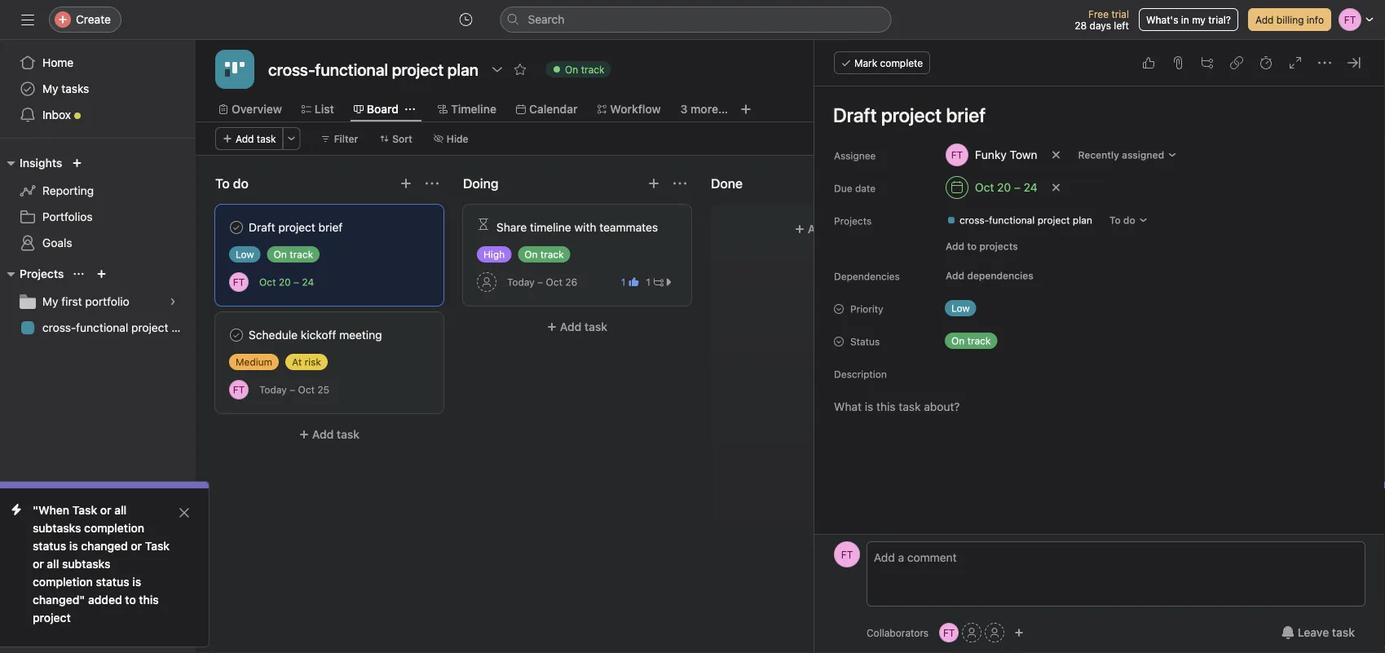 Task type: vqa. For each thing, say whether or not it's contained in the screenshot.
toggle harvest integration icon
yes



Task type: locate. For each thing, give the bounding box(es) containing it.
to inside "when task or all subtasks completion status is changed or task or all subtasks completion status is changed" added to this project
[[125, 593, 136, 607]]

1 down the teammates
[[646, 276, 651, 288]]

this
[[139, 593, 159, 607]]

is left changed
[[69, 539, 78, 553]]

add inside button
[[1256, 14, 1274, 25]]

projects down due date
[[834, 215, 872, 227]]

0 vertical spatial oct 20 – 24
[[975, 181, 1038, 194]]

1 horizontal spatial more section actions image
[[674, 177, 687, 190]]

0 vertical spatial add task button
[[215, 127, 283, 150]]

1 vertical spatial or
[[131, 539, 142, 553]]

on inside main content
[[952, 335, 965, 347]]

1 horizontal spatial status
[[96, 575, 129, 589]]

task inside draft project brief dialog
[[1332, 626, 1355, 639]]

0 horizontal spatial add task image
[[400, 177, 413, 190]]

1 right 26
[[621, 276, 626, 288]]

status up added
[[96, 575, 129, 589]]

1 vertical spatial cross-functional project plan
[[42, 321, 194, 334]]

0 horizontal spatial or
[[33, 557, 44, 571]]

0 horizontal spatial 24
[[302, 276, 314, 288]]

0 vertical spatial status
[[33, 539, 66, 553]]

add task button down 25
[[215, 420, 444, 449]]

track up workflow link
[[581, 64, 605, 75]]

functional down my first portfolio link at the left top of page
[[76, 321, 128, 334]]

close details image
[[1348, 56, 1361, 69]]

plan inside projects element
[[171, 321, 194, 334]]

24 left the clear due date icon
[[1024, 181, 1038, 194]]

0 vertical spatial my
[[42, 82, 58, 95]]

add dependencies button
[[939, 264, 1041, 287]]

add task image
[[400, 177, 413, 190], [647, 177, 660, 190]]

recently assigned
[[1078, 149, 1164, 161]]

add down overview link at the top left of page
[[236, 133, 254, 144]]

24 up schedule kickoff meeting
[[302, 276, 314, 288]]

1 horizontal spatial cross-
[[960, 214, 989, 226]]

hide sidebar image
[[21, 13, 34, 26]]

main content containing funky town
[[816, 86, 1384, 653]]

to inside button
[[967, 241, 977, 252]]

1 vertical spatial to
[[125, 593, 136, 607]]

on track down low popup button
[[952, 335, 991, 347]]

0 vertical spatial to
[[967, 241, 977, 252]]

cross-
[[960, 214, 989, 226], [42, 321, 76, 334]]

20
[[997, 181, 1011, 194], [279, 276, 291, 288]]

task right "when
[[72, 504, 97, 517]]

oct 20 – 24 inside draft project brief dialog
[[975, 181, 1038, 194]]

subtasks down changed
[[62, 557, 111, 571]]

more section actions image down hide popup button
[[426, 177, 439, 190]]

1 vertical spatial 24
[[302, 276, 314, 288]]

1 more section actions image from the left
[[426, 177, 439, 190]]

0 horizontal spatial low
[[236, 249, 254, 260]]

to left the this
[[125, 593, 136, 607]]

share
[[497, 221, 527, 234]]

0 horizontal spatial add task
[[236, 133, 276, 144]]

0 vertical spatial today
[[507, 276, 535, 288]]

main content
[[816, 86, 1384, 653]]

1
[[621, 276, 626, 288], [646, 276, 651, 288]]

remove assignee image
[[1051, 150, 1061, 160]]

1 1 button from the left
[[618, 274, 642, 290]]

clear due date image
[[1052, 183, 1061, 192]]

what's in my trial?
[[1146, 14, 1231, 25]]

completed image
[[227, 218, 246, 237], [227, 325, 246, 345]]

low button
[[939, 297, 1036, 320]]

1 completed image from the top
[[227, 218, 246, 237]]

1 horizontal spatial projects
[[834, 215, 872, 227]]

subtasks down "when
[[33, 521, 81, 535]]

oct 20 – 24 for oct 20
[[975, 181, 1038, 194]]

at
[[292, 356, 302, 368]]

1 horizontal spatial today
[[507, 276, 535, 288]]

0 vertical spatial subtasks
[[33, 521, 81, 535]]

0 horizontal spatial cross-
[[42, 321, 76, 334]]

add billing info
[[1256, 14, 1324, 25]]

high
[[484, 249, 505, 260]]

description
[[834, 369, 887, 380]]

0 horizontal spatial functional
[[76, 321, 128, 334]]

1 horizontal spatial 20
[[997, 181, 1011, 194]]

my left tasks
[[42, 82, 58, 95]]

projects down goals
[[20, 267, 64, 280]]

today for share
[[507, 276, 535, 288]]

global element
[[0, 40, 196, 138]]

1 vertical spatial cross-functional project plan link
[[10, 315, 194, 341]]

reporting
[[42, 184, 94, 197]]

2 horizontal spatial or
[[131, 539, 142, 553]]

completion up 'changed"'
[[33, 575, 93, 589]]

add to starred image
[[514, 63, 527, 76]]

on track button up calendar
[[538, 58, 618, 81]]

1 vertical spatial projects
[[20, 267, 64, 280]]

what's
[[1146, 14, 1179, 25]]

0 horizontal spatial on track button
[[538, 58, 618, 81]]

0 vertical spatial low
[[236, 249, 254, 260]]

kickoff
[[301, 328, 336, 342]]

add task image for to do
[[400, 177, 413, 190]]

1 vertical spatial low
[[952, 303, 970, 314]]

on down draft project brief
[[274, 249, 287, 260]]

draft
[[249, 221, 275, 234]]

1 horizontal spatial or
[[100, 504, 111, 517]]

1 horizontal spatial cross-functional project plan link
[[940, 212, 1099, 228]]

mark
[[855, 57, 878, 68]]

due date
[[834, 183, 876, 194]]

is up the this
[[132, 575, 141, 589]]

more actions for this task image
[[1319, 56, 1332, 69]]

1 vertical spatial oct 20 – 24
[[259, 276, 314, 288]]

1 vertical spatial functional
[[76, 321, 128, 334]]

0 horizontal spatial is
[[69, 539, 78, 553]]

cross-functional project plan up projects
[[960, 214, 1093, 226]]

add task image up the teammates
[[647, 177, 660, 190]]

risk
[[305, 356, 321, 368]]

track down low popup button
[[968, 335, 991, 347]]

1 button
[[618, 274, 642, 290], [642, 274, 678, 290]]

my inside global element
[[42, 82, 58, 95]]

2 add task image from the left
[[647, 177, 660, 190]]

on track button down low popup button
[[939, 329, 1036, 352]]

calendar link
[[516, 100, 578, 118]]

my left first
[[42, 295, 58, 308]]

projects
[[834, 215, 872, 227], [20, 267, 64, 280]]

add task button down 26
[[463, 312, 691, 342]]

add down 26
[[560, 320, 582, 333]]

20 down the funky town
[[997, 181, 1011, 194]]

low down completed checkbox
[[236, 249, 254, 260]]

functional
[[989, 214, 1035, 226], [76, 321, 128, 334]]

on track down draft project brief
[[274, 249, 313, 260]]

0 horizontal spatial cross-functional project plan link
[[10, 315, 194, 341]]

task
[[72, 504, 97, 517], [145, 539, 170, 553]]

more section actions image left done
[[674, 177, 687, 190]]

project inside "when task or all subtasks completion status is changed or task or all subtasks completion status is changed" added to this project
[[33, 611, 71, 625]]

add task down 26
[[560, 320, 608, 333]]

1 vertical spatial all
[[47, 557, 59, 571]]

collaborators
[[867, 627, 929, 638]]

left
[[1114, 20, 1129, 31]]

0 vertical spatial projects
[[834, 215, 872, 227]]

all up 'changed"'
[[47, 557, 59, 571]]

oct 20 – 24 up schedule
[[259, 276, 314, 288]]

24 for – 24
[[1024, 181, 1038, 194]]

0 vertical spatial plan
[[1073, 214, 1093, 226]]

0 vertical spatial 24
[[1024, 181, 1038, 194]]

add task down 25
[[312, 428, 360, 441]]

20 up schedule
[[279, 276, 291, 288]]

with
[[574, 221, 597, 234]]

1 horizontal spatial to
[[967, 241, 977, 252]]

2 more section actions image from the left
[[674, 177, 687, 190]]

oct left 25
[[298, 384, 315, 395]]

meeting
[[339, 328, 382, 342]]

1 horizontal spatial cross-functional project plan
[[960, 214, 1093, 226]]

add task button
[[215, 127, 283, 150], [463, 312, 691, 342], [215, 420, 444, 449]]

1 vertical spatial add task
[[560, 320, 608, 333]]

on track button
[[538, 58, 618, 81], [939, 329, 1036, 352]]

0 horizontal spatial plan
[[171, 321, 194, 334]]

add task down 'overview'
[[236, 133, 276, 144]]

to
[[967, 241, 977, 252], [125, 593, 136, 607]]

cross- inside projects element
[[42, 321, 76, 334]]

due
[[834, 183, 853, 194]]

0 horizontal spatial today
[[259, 384, 287, 395]]

trial?
[[1209, 14, 1231, 25]]

1 horizontal spatial low
[[952, 303, 970, 314]]

completion up changed
[[84, 521, 144, 535]]

0 horizontal spatial projects
[[20, 267, 64, 280]]

0 vertical spatial completion
[[84, 521, 144, 535]]

is
[[69, 539, 78, 553], [132, 575, 141, 589]]

1 horizontal spatial on track button
[[939, 329, 1036, 352]]

project up invite
[[33, 611, 71, 625]]

0 vertical spatial functional
[[989, 214, 1035, 226]]

0 vertical spatial 20
[[997, 181, 1011, 194]]

20 inside draft project brief dialog
[[997, 181, 1011, 194]]

2 vertical spatial add task
[[312, 428, 360, 441]]

create button
[[49, 7, 121, 33]]

2 my from the top
[[42, 295, 58, 308]]

projects button
[[0, 264, 64, 284]]

recently
[[1078, 149, 1119, 161]]

add
[[1256, 14, 1274, 25], [236, 133, 254, 144], [946, 241, 965, 252], [946, 270, 965, 281], [560, 320, 582, 333], [312, 428, 334, 441]]

0 horizontal spatial oct 20 – 24
[[259, 276, 314, 288]]

my inside projects element
[[42, 295, 58, 308]]

recently assigned button
[[1071, 144, 1185, 166]]

project down see details, my first portfolio icon
[[131, 321, 168, 334]]

schedule
[[249, 328, 298, 342]]

cross- down first
[[42, 321, 76, 334]]

oct 20 – 24 down the funky town
[[975, 181, 1038, 194]]

0 vertical spatial task
[[72, 504, 97, 517]]

1 vertical spatial on track button
[[939, 329, 1036, 352]]

task for leave task button
[[1332, 626, 1355, 639]]

0 vertical spatial completed image
[[227, 218, 246, 237]]

task right changed
[[145, 539, 170, 553]]

cross- up add to projects
[[960, 214, 989, 226]]

full screen image
[[1289, 56, 1302, 69]]

on
[[565, 64, 578, 75], [274, 249, 287, 260], [525, 249, 538, 260], [952, 335, 965, 347]]

workflow
[[610, 102, 661, 116]]

show options, current sort, top image
[[74, 269, 84, 279]]

funky town button
[[939, 140, 1045, 170]]

on up calendar
[[565, 64, 578, 75]]

– down draft project brief
[[294, 276, 299, 288]]

0 horizontal spatial 1
[[621, 276, 626, 288]]

1 horizontal spatial 24
[[1024, 181, 1038, 194]]

board image
[[225, 60, 245, 79]]

1 vertical spatial my
[[42, 295, 58, 308]]

completed image for schedule kickoff meeting
[[227, 325, 246, 345]]

to left projects
[[967, 241, 977, 252]]

funky town
[[975, 148, 1038, 161]]

1 horizontal spatial plan
[[1073, 214, 1093, 226]]

tab actions image
[[405, 104, 415, 114]]

today left 26
[[507, 276, 535, 288]]

plan left to on the top right
[[1073, 214, 1093, 226]]

1 vertical spatial today
[[259, 384, 287, 395]]

add task image for doing
[[647, 177, 660, 190]]

see details, my first portfolio image
[[168, 297, 178, 307]]

0 horizontal spatial cross-functional project plan
[[42, 321, 194, 334]]

1 add task image from the left
[[400, 177, 413, 190]]

24 inside main content
[[1024, 181, 1038, 194]]

1 horizontal spatial 1
[[646, 276, 651, 288]]

plan down see details, my first portfolio icon
[[171, 321, 194, 334]]

my first portfolio link
[[10, 289, 186, 315]]

2 vertical spatial or
[[33, 557, 44, 571]]

Task Name text field
[[823, 96, 1366, 134]]

my
[[1192, 14, 1206, 25]]

oct inside draft project brief dialog
[[975, 181, 994, 194]]

1 vertical spatial 20
[[279, 276, 291, 288]]

low down add dependencies button
[[952, 303, 970, 314]]

today – oct 26
[[507, 276, 578, 288]]

completed image for draft project brief
[[227, 218, 246, 237]]

or up changed
[[100, 504, 111, 517]]

1 horizontal spatial all
[[114, 504, 127, 517]]

add task image down sort
[[400, 177, 413, 190]]

1 horizontal spatial oct 20 – 24
[[975, 181, 1038, 194]]

project down the clear due date icon
[[1038, 214, 1070, 226]]

to do
[[1110, 214, 1136, 226]]

today down medium
[[259, 384, 287, 395]]

0 horizontal spatial 20
[[279, 276, 291, 288]]

0 vertical spatial all
[[114, 504, 127, 517]]

1 my from the top
[[42, 82, 58, 95]]

assigned
[[1122, 149, 1164, 161]]

more section actions image
[[426, 177, 439, 190], [674, 177, 687, 190]]

0 vertical spatial on track button
[[538, 58, 618, 81]]

low inside popup button
[[952, 303, 970, 314]]

0 vertical spatial cross-functional project plan
[[960, 214, 1093, 226]]

task
[[257, 133, 276, 144], [585, 320, 608, 333], [337, 428, 360, 441], [1332, 626, 1355, 639]]

leave task button
[[1271, 618, 1366, 647]]

add left billing
[[1256, 14, 1274, 25]]

all
[[114, 504, 127, 517], [47, 557, 59, 571]]

1 vertical spatial cross-
[[42, 321, 76, 334]]

add down 25
[[312, 428, 334, 441]]

hide button
[[426, 127, 476, 150]]

add to projects
[[946, 241, 1018, 252]]

oct
[[975, 181, 994, 194], [259, 276, 276, 288], [546, 276, 563, 288], [298, 384, 315, 395]]

copy task link image
[[1230, 56, 1243, 69]]

–
[[1014, 181, 1021, 194], [294, 276, 299, 288], [537, 276, 543, 288], [290, 384, 295, 395]]

add task
[[236, 133, 276, 144], [560, 320, 608, 333], [312, 428, 360, 441]]

functional inside main content
[[989, 214, 1035, 226]]

status down "when
[[33, 539, 66, 553]]

completion
[[84, 521, 144, 535], [33, 575, 93, 589]]

dependencies image
[[477, 218, 490, 231]]

completed image left draft
[[227, 218, 246, 237]]

1 horizontal spatial add task image
[[647, 177, 660, 190]]

1 vertical spatial completed image
[[227, 325, 246, 345]]

cross-functional project plan link down portfolio
[[10, 315, 194, 341]]

24
[[1024, 181, 1038, 194], [302, 276, 314, 288]]

cross-functional project plan link up projects
[[940, 212, 1099, 228]]

ft button
[[229, 272, 249, 292], [229, 380, 249, 400], [834, 541, 860, 568], [939, 623, 959, 643]]

cross- inside main content
[[960, 214, 989, 226]]

my
[[42, 82, 58, 95], [42, 295, 58, 308]]

functional up projects
[[989, 214, 1035, 226]]

0 horizontal spatial more section actions image
[[426, 177, 439, 190]]

completed image up medium
[[227, 325, 246, 345]]

cross-functional project plan inside main content
[[960, 214, 1093, 226]]

date
[[855, 183, 876, 194]]

reporting link
[[10, 178, 186, 204]]

– down at
[[290, 384, 295, 395]]

1 horizontal spatial functional
[[989, 214, 1035, 226]]

2 completed image from the top
[[227, 325, 246, 345]]

on track
[[565, 64, 605, 75], [274, 249, 313, 260], [525, 249, 564, 260], [952, 335, 991, 347]]

0 vertical spatial cross-
[[960, 214, 989, 226]]

all up changed
[[114, 504, 127, 517]]

0 vertical spatial cross-functional project plan link
[[940, 212, 1099, 228]]

1 vertical spatial task
[[145, 539, 170, 553]]

or right changed
[[131, 539, 142, 553]]

cross-functional project plan down portfolio
[[42, 321, 194, 334]]

my for my tasks
[[42, 82, 58, 95]]

None text field
[[264, 55, 483, 84]]

on down low popup button
[[952, 335, 965, 347]]

oct down funky town dropdown button
[[975, 181, 994, 194]]

schedule kickoff meeting
[[249, 328, 382, 342]]

calendar
[[529, 102, 578, 116]]

track down timeline
[[541, 249, 564, 260]]

1 horizontal spatial is
[[132, 575, 141, 589]]

invite
[[46, 625, 75, 638]]

timeline
[[451, 102, 497, 116]]

1 vertical spatial plan
[[171, 321, 194, 334]]

0 horizontal spatial to
[[125, 593, 136, 607]]

or up 'changed"'
[[33, 557, 44, 571]]

– down town
[[1014, 181, 1021, 194]]

add task button down overview link at the top left of page
[[215, 127, 283, 150]]



Task type: describe. For each thing, give the bounding box(es) containing it.
done
[[711, 176, 743, 191]]

0 horizontal spatial all
[[47, 557, 59, 571]]

add or remove collaborators image
[[1014, 628, 1024, 638]]

2 1 from the left
[[646, 276, 651, 288]]

overview link
[[219, 100, 282, 118]]

2 horizontal spatial add task
[[560, 320, 608, 333]]

1 vertical spatial completion
[[33, 575, 93, 589]]

in
[[1181, 14, 1189, 25]]

project inside dialog
[[1038, 214, 1070, 226]]

search button
[[500, 7, 892, 33]]

"when task or all subtasks completion status is changed or task or all subtasks completion status is changed" added to this project
[[33, 504, 170, 625]]

on track up today – oct 26 at the top
[[525, 249, 564, 260]]

today – oct 25
[[259, 384, 329, 395]]

projects
[[980, 241, 1018, 252]]

task for the topmost add task button
[[257, 133, 276, 144]]

task for add task button to the bottom
[[337, 428, 360, 441]]

portfolios link
[[10, 204, 186, 230]]

my for my first portfolio
[[42, 295, 58, 308]]

leave task
[[1298, 626, 1355, 639]]

oct up schedule
[[259, 276, 276, 288]]

to
[[1110, 214, 1121, 226]]

20 for oct 20
[[997, 181, 1011, 194]]

portfolio
[[85, 295, 129, 308]]

board
[[367, 102, 399, 116]]

1 vertical spatial subtasks
[[62, 557, 111, 571]]

search list box
[[500, 7, 892, 33]]

3 more… button
[[681, 100, 728, 118]]

create
[[76, 13, 111, 26]]

sort
[[392, 133, 412, 144]]

cross-functional project plan inside projects element
[[42, 321, 194, 334]]

0 likes. click to like this task image
[[1142, 56, 1155, 69]]

leave
[[1298, 626, 1329, 639]]

3 more…
[[681, 102, 728, 116]]

show options image
[[491, 63, 504, 76]]

funky
[[975, 148, 1007, 161]]

– inside main content
[[1014, 181, 1021, 194]]

add left projects
[[946, 241, 965, 252]]

hide
[[447, 133, 469, 144]]

today for schedule
[[259, 384, 287, 395]]

add down add to projects button
[[946, 270, 965, 281]]

add subtask image
[[1201, 56, 1214, 69]]

1 vertical spatial status
[[96, 575, 129, 589]]

add dependencies
[[946, 270, 1034, 281]]

home link
[[10, 50, 186, 76]]

priority
[[850, 303, 884, 315]]

functional inside projects element
[[76, 321, 128, 334]]

– left 26
[[537, 276, 543, 288]]

home
[[42, 56, 74, 69]]

attachments: add a file to this task, draft project brief image
[[1172, 56, 1185, 69]]

goals
[[42, 236, 72, 250]]

oct 20 – 24 for oct 20 –
[[259, 276, 314, 288]]

on track up calendar
[[565, 64, 605, 75]]

do
[[1124, 214, 1136, 226]]

to do button
[[1102, 209, 1156, 232]]

timeline link
[[438, 100, 497, 118]]

0 horizontal spatial status
[[33, 539, 66, 553]]

insights element
[[0, 148, 196, 259]]

draft project brief
[[249, 221, 343, 234]]

goals link
[[10, 230, 186, 256]]

billing
[[1277, 14, 1304, 25]]

my first portfolio
[[42, 295, 129, 308]]

changed"
[[33, 593, 85, 607]]

1 vertical spatial add task button
[[463, 312, 691, 342]]

task for middle add task button
[[585, 320, 608, 333]]

more section actions image for doing
[[674, 177, 687, 190]]

toggle harvest integration image
[[1260, 56, 1273, 69]]

draft project brief dialog
[[815, 40, 1385, 653]]

first
[[61, 295, 82, 308]]

trial
[[1112, 8, 1129, 20]]

2 1 button from the left
[[642, 274, 678, 290]]

tasks
[[61, 82, 89, 95]]

inbox link
[[10, 102, 186, 128]]

share timeline with teammates
[[497, 221, 658, 234]]

20 for oct 20 –
[[279, 276, 291, 288]]

on track inside main content
[[952, 335, 991, 347]]

track inside main content
[[968, 335, 991, 347]]

added
[[88, 593, 122, 607]]

list
[[315, 102, 334, 116]]

days
[[1090, 20, 1111, 31]]

close image
[[178, 506, 191, 519]]

more section actions image for to do
[[426, 177, 439, 190]]

mark complete
[[855, 57, 923, 68]]

what's in my trial? button
[[1139, 8, 1239, 31]]

Completed checkbox
[[227, 218, 246, 237]]

at risk
[[292, 356, 321, 368]]

26
[[565, 276, 578, 288]]

1 horizontal spatial add task
[[312, 428, 360, 441]]

inbox
[[42, 108, 71, 121]]

insights
[[20, 156, 62, 170]]

timeline
[[530, 221, 571, 234]]

workflow link
[[597, 100, 661, 118]]

projects inside dropdown button
[[20, 267, 64, 280]]

invite button
[[16, 617, 86, 647]]

add billing info button
[[1248, 8, 1332, 31]]

Completed checkbox
[[227, 325, 246, 345]]

to do
[[215, 176, 249, 191]]

mark complete button
[[834, 51, 931, 74]]

changed
[[81, 539, 128, 553]]

medium
[[236, 356, 272, 368]]

sort button
[[372, 127, 420, 150]]

cross-functional project plan link inside main content
[[940, 212, 1099, 228]]

add tab image
[[739, 103, 753, 116]]

portfolios
[[42, 210, 93, 223]]

dependencies
[[834, 271, 900, 282]]

town
[[1010, 148, 1038, 161]]

0 vertical spatial is
[[69, 539, 78, 553]]

28
[[1075, 20, 1087, 31]]

25
[[317, 384, 329, 395]]

brief
[[318, 221, 343, 234]]

new project or portfolio image
[[97, 269, 106, 279]]

on up today – oct 26 at the top
[[525, 249, 538, 260]]

project left "brief"
[[278, 221, 315, 234]]

projects element
[[0, 259, 196, 344]]

24 for 24
[[302, 276, 314, 288]]

board link
[[354, 100, 399, 118]]

0 vertical spatial or
[[100, 504, 111, 517]]

1 horizontal spatial task
[[145, 539, 170, 553]]

add to projects button
[[939, 235, 1026, 258]]

1 1 from the left
[[621, 276, 626, 288]]

plan inside main content
[[1073, 214, 1093, 226]]

2 vertical spatial add task button
[[215, 420, 444, 449]]

cross-functional project plan link inside projects element
[[10, 315, 194, 341]]

0 horizontal spatial task
[[72, 504, 97, 517]]

more actions image
[[287, 134, 297, 144]]

oct left 26
[[546, 276, 563, 288]]

free trial 28 days left
[[1075, 8, 1129, 31]]

new image
[[72, 158, 82, 168]]

my tasks link
[[10, 76, 186, 102]]

complete
[[880, 57, 923, 68]]

more…
[[691, 102, 728, 116]]

dependencies
[[967, 270, 1034, 281]]

0 vertical spatial add task
[[236, 133, 276, 144]]

doing
[[463, 176, 499, 191]]

filter
[[334, 133, 358, 144]]

search
[[528, 13, 565, 26]]

1 vertical spatial is
[[132, 575, 141, 589]]

main content inside draft project brief dialog
[[816, 86, 1384, 653]]

history image
[[459, 13, 473, 26]]

track down draft project brief
[[290, 249, 313, 260]]

projects inside main content
[[834, 215, 872, 227]]



